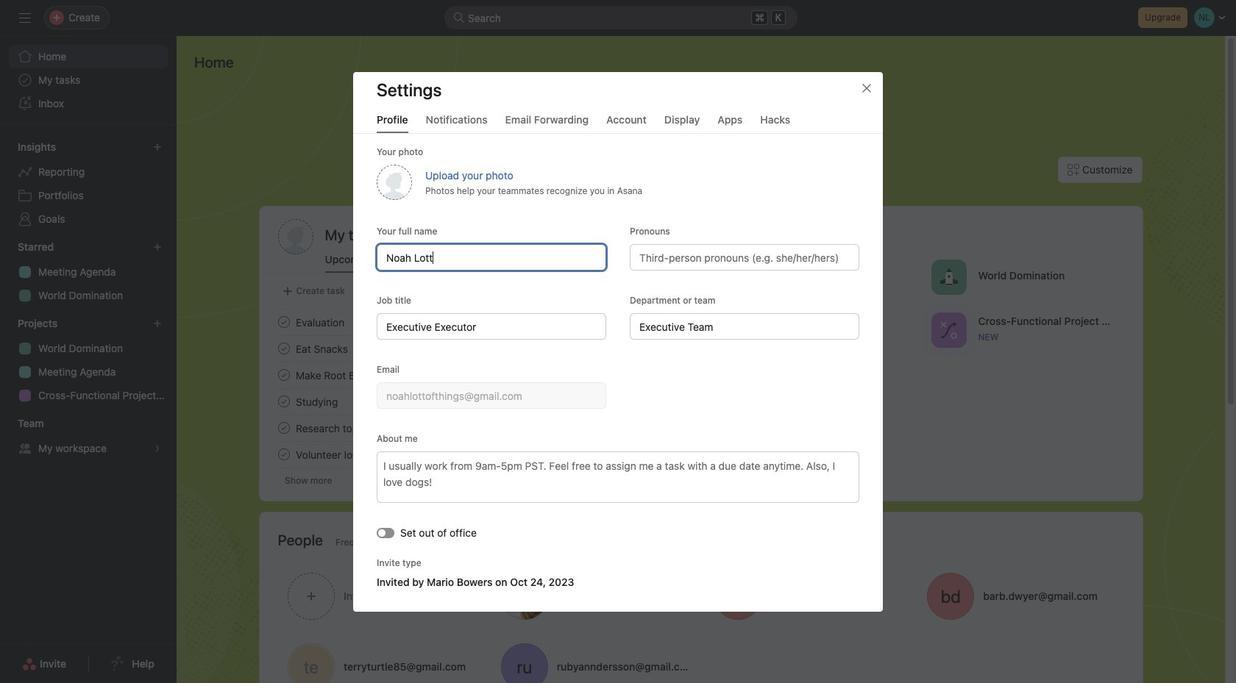 Task type: locate. For each thing, give the bounding box(es) containing it.
1 vertical spatial mark complete checkbox
[[275, 367, 293, 384]]

hide sidebar image
[[19, 12, 31, 24]]

mark complete image
[[275, 340, 293, 358], [275, 367, 293, 384], [275, 420, 293, 437]]

2 vertical spatial mark complete image
[[275, 420, 293, 437]]

add profile photo image
[[278, 219, 313, 255]]

board image
[[740, 321, 758, 339]]

insights element
[[0, 134, 177, 234]]

2 mark complete image from the top
[[275, 393, 293, 411]]

mark complete image
[[275, 314, 293, 331], [275, 393, 293, 411], [275, 446, 293, 464]]

switch
[[377, 528, 394, 538]]

2 vertical spatial mark complete image
[[275, 446, 293, 464]]

None text field
[[377, 244, 606, 270], [377, 313, 606, 340], [377, 244, 606, 270], [377, 313, 606, 340]]

line_and_symbols image
[[940, 321, 958, 339]]

0 vertical spatial mark complete image
[[275, 314, 293, 331]]

3 mark complete image from the top
[[275, 446, 293, 464]]

1 vertical spatial mark complete image
[[275, 393, 293, 411]]

Mark complete checkbox
[[275, 314, 293, 331], [275, 393, 293, 411], [275, 420, 293, 437], [275, 446, 293, 464]]

rocket image
[[940, 268, 958, 286]]

1 vertical spatial mark complete image
[[275, 367, 293, 384]]

2 mark complete image from the top
[[275, 367, 293, 384]]

starred element
[[0, 234, 177, 311]]

upload new photo image
[[377, 164, 412, 200]]

Mark complete checkbox
[[275, 340, 293, 358], [275, 367, 293, 384]]

1 mark complete checkbox from the top
[[275, 340, 293, 358]]

2 mark complete checkbox from the top
[[275, 393, 293, 411]]

2 mark complete checkbox from the top
[[275, 367, 293, 384]]

0 vertical spatial mark complete checkbox
[[275, 340, 293, 358]]

None text field
[[630, 313, 860, 340], [377, 382, 606, 409], [630, 313, 860, 340], [377, 382, 606, 409]]

3 mark complete image from the top
[[275, 420, 293, 437]]

0 vertical spatial mark complete image
[[275, 340, 293, 358]]

1 mark complete image from the top
[[275, 314, 293, 331]]



Task type: vqa. For each thing, say whether or not it's contained in the screenshot.
topmost Seven
no



Task type: describe. For each thing, give the bounding box(es) containing it.
mark complete image for 1st mark complete checkbox from the top
[[275, 314, 293, 331]]

mark complete image for 3rd mark complete checkbox from the bottom of the page
[[275, 393, 293, 411]]

projects element
[[0, 311, 177, 411]]

4 mark complete checkbox from the top
[[275, 446, 293, 464]]

close image
[[861, 82, 873, 94]]

1 mark complete checkbox from the top
[[275, 314, 293, 331]]

1 mark complete image from the top
[[275, 340, 293, 358]]

3 mark complete checkbox from the top
[[275, 420, 293, 437]]

prominent image
[[453, 12, 465, 24]]

mark complete image for 4th mark complete checkbox
[[275, 446, 293, 464]]

global element
[[0, 36, 177, 124]]

I usually work from 9am-5pm PST. Feel free to assign me a task with a due date anytime. Also, I love dogs! text field
[[377, 452, 860, 503]]

teams element
[[0, 411, 177, 464]]

Third-person pronouns (e.g. she/her/hers) text field
[[630, 244, 860, 270]]



